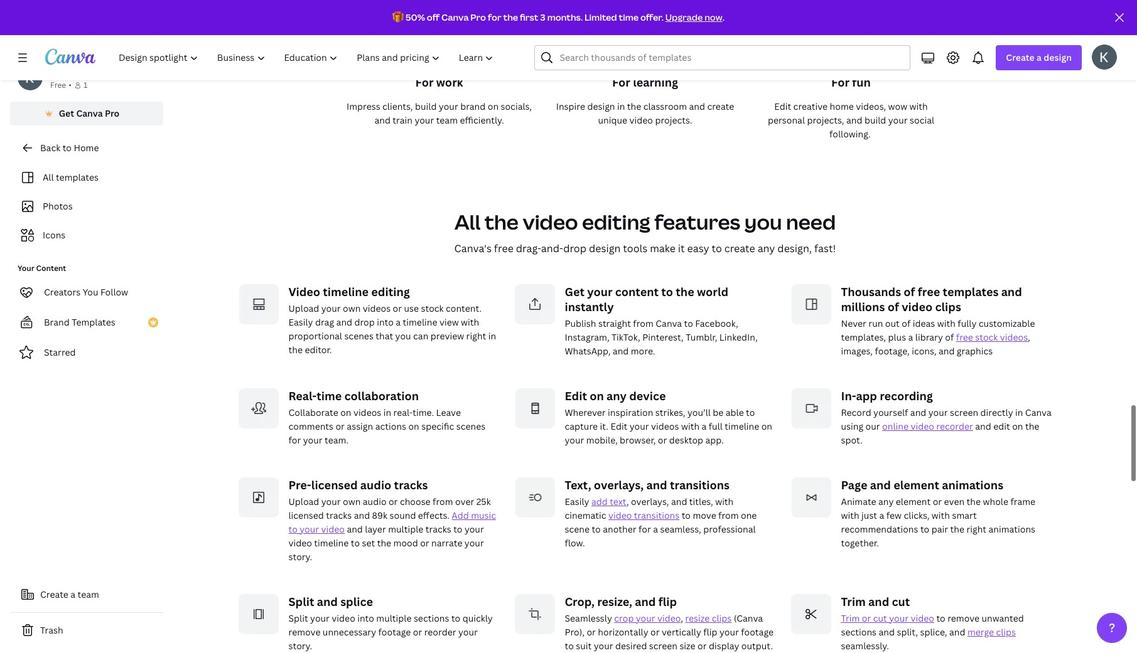 Task type: describe. For each thing, give the bounding box(es) containing it.
to inside add music to your video
[[289, 524, 298, 536]]

collaborate
[[289, 407, 338, 419]]

or down seamlessly
[[587, 627, 596, 639]]

text,
[[565, 478, 591, 493]]

first
[[520, 11, 539, 23]]

you
[[83, 286, 98, 298]]

and inside the impress clients, build your brand on socials, and train your team efficiently.
[[375, 114, 391, 126]]

trim for trim or cut your video
[[841, 613, 860, 625]]

that
[[376, 330, 393, 342]]

millions
[[841, 299, 885, 315]]

ideas
[[913, 318, 935, 330]]

multiple inside the split and splice split your video into multiple sections to quickly remove unnecessary footage or reorder your story.
[[376, 613, 412, 625]]

your down work
[[439, 100, 458, 112]]

all for the
[[455, 208, 481, 235]]

into inside the split and splice split your video into multiple sections to quickly remove unnecessary footage or reorder your story.
[[358, 613, 374, 625]]

Search search field
[[560, 46, 903, 70]]

run
[[869, 318, 883, 330]]

crop
[[614, 613, 634, 625]]

for work
[[415, 75, 463, 90]]

for for for learning
[[612, 75, 631, 90]]

all templates
[[43, 171, 99, 183]]

tracks for audio
[[394, 478, 428, 493]]

pre-licensed audio tracks image
[[238, 478, 279, 518]]

0 horizontal spatial flip
[[659, 595, 677, 610]]

smart
[[952, 510, 977, 522]]

free stock videos link
[[956, 331, 1028, 343]]

never run out of ideas with fully customizable templates, plus a library of
[[841, 318, 1035, 343]]

top level navigation element
[[111, 45, 505, 70]]

split and splice image
[[238, 595, 279, 635]]

and inside inspire design in the classroom and create unique video projects.
[[689, 100, 705, 112]]

inspiration
[[608, 407, 653, 419]]

desired
[[616, 641, 647, 652]]

device
[[629, 389, 666, 404]]

comments
[[289, 421, 334, 433]]

add
[[452, 510, 469, 522]]

0 horizontal spatial templates
[[56, 171, 99, 183]]

right inside page and element animations animate any element or even the whole frame with just a few clicks, with smart recommendations to pair the right animations together.
[[967, 524, 987, 536]]

and left merge
[[950, 627, 966, 639]]

to left set
[[351, 538, 360, 549]]

stock inside the video timeline editing upload your own videos or use stock content. easily drag and drop into a timeline view with proportional scenes that you can preview right in the editor.
[[421, 303, 444, 315]]

brand
[[44, 317, 70, 328]]

the inside the all the video editing features you need canva's free drag-and-drop design tools make it easy to create any design, fast!
[[485, 208, 519, 235]]

of right library
[[945, 331, 954, 343]]

pinterest,
[[643, 331, 684, 343]]

can
[[413, 330, 429, 342]]

canva inside button
[[76, 107, 103, 119]]

templates
[[72, 317, 115, 328]]

a inside to move from one scene to another for a seamless, professional flow.
[[653, 524, 658, 536]]

time.
[[413, 407, 434, 419]]

your up unnecessary
[[310, 613, 330, 625]]

your down "music"
[[465, 524, 484, 536]]

the inside and edit on the spot.
[[1026, 421, 1040, 433]]

preview
[[431, 330, 464, 342]]

build inside the impress clients, build your brand on socials, and train your team efficiently.
[[415, 100, 437, 112]]

to inside the all the video editing features you need canva's free drag-and-drop design tools make it easy to create any design, fast!
[[712, 242, 722, 255]]

for fun
[[832, 75, 871, 90]]

3
[[540, 11, 546, 23]]

tools
[[623, 242, 648, 255]]

limited
[[585, 11, 617, 23]]

the down 'smart'
[[951, 524, 965, 536]]

and inside , overlays, and titles, with cinematic
[[671, 496, 687, 508]]

crop your video link
[[614, 613, 681, 625]]

animate
[[841, 496, 877, 508]]

icons
[[43, 229, 66, 241]]

any inside edit on any device wherever inspiration strikes, you'll be able to capture it. edit your videos with a full timeline on your mobile, browser, or desktop app.
[[607, 389, 627, 404]]

editing inside the all the video editing features you need canva's free drag-and-drop design tools make it easy to create any design, fast!
[[582, 208, 651, 235]]

free •
[[50, 80, 72, 90]]

your right narrate
[[465, 538, 484, 549]]

and inside thousands of free templates and millions of video clips
[[1002, 284, 1022, 299]]

templates inside thousands of free templates and millions of video clips
[[943, 284, 999, 299]]

templates,
[[841, 331, 886, 343]]

creators you follow link
[[10, 280, 163, 305]]

split and splice split your video into multiple sections to quickly remove unnecessary footage or reorder your story.
[[289, 595, 493, 652]]

for work image
[[413, 12, 466, 75]]

from inside get your content to the world instantly publish straight from canva to facebook, instagram, tiktok, pinterest, tumblr, linkedin, whatsapp, and more.
[[633, 318, 654, 330]]

a inside the never run out of ideas with fully customizable templates, plus a library of
[[909, 331, 913, 343]]

get for your
[[565, 284, 585, 299]]

creative
[[794, 100, 828, 112]]

with down animate
[[841, 510, 860, 522]]

the inside get your content to the world instantly publish straight from canva to facebook, instagram, tiktok, pinterest, tumblr, linkedin, whatsapp, and more.
[[676, 284, 694, 299]]

world
[[697, 284, 729, 299]]

impress
[[347, 100, 380, 112]]

drag
[[315, 316, 334, 328]]

projects,
[[807, 114, 844, 126]]

customizable
[[979, 318, 1035, 330]]

and inside , images, footage, icons, and graphics
[[939, 345, 955, 357]]

tracks inside upload your own audio or choose from over 25k licensed tracks and 89k sound effects.
[[326, 510, 352, 522]]

multiple inside and layer multiple tracks to your video timeline to set the mood or narrate your story.
[[388, 524, 424, 536]]

2 split from the top
[[289, 613, 308, 625]]

free inside the all the video editing features you need canva's free drag-and-drop design tools make it easy to create any design, fast!
[[494, 242, 514, 255]]

0 vertical spatial element
[[894, 478, 940, 493]]

a inside the video timeline editing upload your own videos or use stock content. easily drag and drop into a timeline view with proportional scenes that you can preview right in the editor.
[[396, 316, 401, 328]]

1
[[83, 80, 87, 90]]

build inside edit creative home videos, wow with personal projects, and build your social following.
[[865, 114, 886, 126]]

whole
[[983, 496, 1009, 508]]

0 vertical spatial for
[[488, 11, 502, 23]]

in inside the video timeline editing upload your own videos or use stock content. easily drag and drop into a timeline view with proportional scenes that you can preview right in the editor.
[[488, 330, 496, 342]]

timeline up can
[[403, 316, 437, 328]]

using
[[841, 421, 864, 433]]

flip inside (canva pro), or horizontally or vertically flip your footage to suit your desired screen size or display output.
[[704, 627, 718, 639]]

1 horizontal spatial easily
[[565, 496, 589, 508]]

time inside real-time collaboration collaborate on videos in real-time. leave comments or assign actions on specific scenes for your team.
[[317, 389, 342, 404]]

page and element animations animate any element or even the whole frame with just a few clicks, with smart recommendations to pair the right animations together.
[[841, 478, 1036, 549]]

and inside the video timeline editing upload your own videos or use stock content. easily drag and drop into a timeline view with proportional scenes that you can preview right in the editor.
[[336, 316, 352, 328]]

scenes inside the video timeline editing upload your own videos or use stock content. easily drag and drop into a timeline view with proportional scenes that you can preview right in the editor.
[[344, 330, 374, 342]]

you inside the video timeline editing upload your own videos or use stock content. easily drag and drop into a timeline view with proportional scenes that you can preview right in the editor.
[[395, 330, 411, 342]]

on inside and edit on the spot.
[[1013, 421, 1023, 433]]

train
[[393, 114, 413, 126]]

yourself
[[874, 407, 908, 419]]

design inside the all the video editing features you need canva's free drag-and-drop design tools make it easy to create any design, fast!
[[589, 242, 621, 255]]

to right 'content'
[[662, 284, 673, 299]]

more.
[[631, 345, 655, 357]]

your right suit
[[594, 641, 613, 652]]

or down trim and cut
[[862, 613, 871, 625]]

to up seamless,
[[682, 510, 691, 522]]

your right crop
[[636, 613, 656, 625]]

footage inside (canva pro), or horizontally or vertically flip your footage to suit your desired screen size or display output.
[[741, 627, 774, 639]]

1 horizontal spatial pro
[[471, 11, 486, 23]]

flow.
[[565, 538, 585, 549]]

on down the time.
[[409, 421, 419, 433]]

all for templates
[[43, 171, 54, 183]]

add text link
[[592, 496, 627, 508]]

get your content to the world instantly image
[[515, 284, 555, 325]]

clips inside thousands of free templates and millions of video clips
[[936, 299, 961, 315]]

pro),
[[565, 627, 585, 639]]

right inside the video timeline editing upload your own videos or use stock content. easily drag and drop into a timeline view with proportional scenes that you can preview right in the editor.
[[466, 330, 486, 342]]

merge clips seamlessly.
[[841, 627, 1016, 652]]

back to home
[[40, 142, 99, 154]]

proportional
[[289, 330, 342, 342]]

upload your own audio or choose from over 25k licensed tracks and 89k sound effects.
[[289, 496, 491, 522]]

and inside and edit on the spot.
[[976, 421, 992, 433]]

classroom
[[644, 100, 687, 112]]

our
[[866, 421, 880, 433]]

the inside and layer multiple tracks to your video timeline to set the mood or narrate your story.
[[377, 538, 391, 549]]

brand
[[460, 100, 486, 112]]

your down quickly
[[458, 627, 478, 639]]

of up ideas
[[904, 284, 915, 299]]

for learning image
[[619, 12, 672, 75]]

screen inside (canva pro), or horizontally or vertically flip your footage to suit your desired screen size or display output.
[[649, 641, 678, 652]]

spot.
[[841, 434, 863, 446]]

create inside the all the video editing features you need canva's free drag-and-drop design tools make it easy to create any design, fast!
[[725, 242, 755, 255]]

video transitions link
[[609, 510, 680, 522]]

a inside edit on any device wherever inspiration strikes, you'll be able to capture it. edit your videos with a full timeline on your mobile, browser, or desktop app.
[[702, 421, 707, 433]]

own inside the video timeline editing upload your own videos or use stock content. easily drag and drop into a timeline view with proportional scenes that you can preview right in the editor.
[[343, 303, 361, 315]]

2 vertical spatial ,
[[681, 613, 683, 625]]

and layer multiple tracks to your video timeline to set the mood or narrate your story.
[[289, 524, 484, 563]]

footage inside the split and splice split your video into multiple sections to quickly remove unnecessary footage or reorder your story.
[[378, 627, 411, 639]]

1 vertical spatial stock
[[976, 331, 998, 343]]

inspire
[[556, 100, 585, 112]]

use
[[404, 303, 419, 315]]

home
[[830, 100, 854, 112]]

and up crop your video link
[[635, 595, 656, 610]]

and inside and layer multiple tracks to your video timeline to set the mood or narrate your story.
[[347, 524, 363, 536]]

even
[[944, 496, 965, 508]]

trim and cut image
[[791, 595, 831, 635]]

upgrade
[[666, 11, 703, 23]]

of right 'out'
[[902, 318, 911, 330]]

your inside upload your own audio or choose from over 25k licensed tracks and 89k sound effects.
[[321, 496, 341, 508]]

drop inside the all the video editing features you need canva's free drag-and-drop design tools make it easy to create any design, fast!
[[563, 242, 587, 255]]

video up splice,
[[911, 613, 935, 625]]

view
[[440, 316, 459, 328]]

record yourself and your screen directly in canva using our
[[841, 407, 1052, 433]]

canva inside get your content to the world instantly publish straight from canva to facebook, instagram, tiktok, pinterest, tumblr, linkedin, whatsapp, and more.
[[656, 318, 682, 330]]

it
[[678, 242, 685, 255]]

0 vertical spatial time
[[619, 11, 639, 23]]

thousands
[[841, 284, 901, 299]]

audio inside upload your own audio or choose from over 25k licensed tracks and 89k sound effects.
[[363, 496, 387, 508]]

your inside edit creative home videos, wow with personal projects, and build your social following.
[[889, 114, 908, 126]]

real-time collaboration image
[[238, 389, 279, 429]]

create inside inspire design in the classroom and create unique video projects.
[[708, 100, 734, 112]]

for learning
[[612, 75, 678, 90]]

to up the tumblr,
[[684, 318, 693, 330]]

on up assign
[[341, 407, 351, 419]]

online
[[883, 421, 909, 433]]

2 vertical spatial free
[[956, 331, 973, 343]]

•
[[69, 80, 72, 90]]

video timeline editing upload your own videos or use stock content. easily drag and drop into a timeline view with proportional scenes that you can preview right in the editor.
[[289, 284, 496, 356]]

cinematic
[[565, 510, 606, 522]]

with inside edit on any device wherever inspiration strikes, you'll be able to capture it. edit your videos with a full timeline on your mobile, browser, or desktop app.
[[681, 421, 700, 433]]

text, overlays, and transitions image
[[515, 478, 555, 518]]

upload inside the video timeline editing upload your own videos or use stock content. easily drag and drop into a timeline view with proportional scenes that you can preview right in the editor.
[[289, 303, 319, 315]]

your down capture
[[565, 434, 584, 446]]

or down seamlessly crop your video , resize clips
[[651, 627, 660, 639]]

pro inside button
[[105, 107, 120, 119]]

your up display
[[720, 627, 739, 639]]

the up 'smart'
[[967, 496, 981, 508]]

thousands of free templates and millions of video clips image
[[791, 284, 831, 325]]

with inside edit creative home videos, wow with personal projects, and build your social following.
[[910, 100, 928, 112]]

team inside the impress clients, build your brand on socials, and train your team efficiently.
[[436, 114, 458, 126]]

.
[[723, 11, 725, 23]]

the inside inspire design in the classroom and create unique video projects.
[[627, 100, 641, 112]]

the left first
[[503, 11, 518, 23]]

on left in-app recording image
[[762, 421, 773, 433]]

editing inside the video timeline editing upload your own videos or use stock content. easily drag and drop into a timeline view with proportional scenes that you can preview right in the editor.
[[371, 284, 410, 299]]

and up , overlays, and titles, with cinematic
[[647, 478, 667, 493]]

your up split,
[[890, 613, 909, 625]]

video up another
[[609, 510, 632, 522]]

create a team
[[40, 589, 99, 601]]

any inside page and element animations animate any element or even the whole frame with just a few clicks, with smart recommendations to pair the right animations together.
[[879, 496, 894, 508]]

or inside the video timeline editing upload your own videos or use stock content. easily drag and drop into a timeline view with proportional scenes that you can preview right in the editor.
[[393, 303, 402, 315]]

video inside the all the video editing features you need canva's free drag-and-drop design tools make it easy to create any design, fast!
[[523, 208, 578, 235]]

scene
[[565, 524, 590, 536]]

or inside real-time collaboration collaborate on videos in real-time. leave comments or assign actions on specific scenes for your team.
[[336, 421, 345, 433]]

your inside record yourself and your screen directly in canva using our
[[929, 407, 948, 419]]

overlays, for ,
[[631, 496, 669, 508]]

icons,
[[912, 345, 937, 357]]

to down add
[[454, 524, 463, 536]]

with up pair at the bottom of the page
[[932, 510, 950, 522]]

or right size
[[698, 641, 707, 652]]

upload inside upload your own audio or choose from over 25k licensed tracks and 89k sound effects.
[[289, 496, 319, 508]]

free
[[50, 80, 66, 90]]

free stock videos
[[956, 331, 1028, 343]]

sound
[[390, 510, 416, 522]]

crop, resize, and flip image
[[515, 595, 555, 635]]

your inside real-time collaboration collaborate on videos in real-time. leave comments or assign actions on specific scenes for your team.
[[303, 434, 323, 446]]



Task type: vqa. For each thing, say whether or not it's contained in the screenshot.


Task type: locate. For each thing, give the bounding box(es) containing it.
edit on any device image
[[515, 389, 555, 429]]

1 horizontal spatial build
[[865, 114, 886, 126]]

your inside add music to your video
[[300, 524, 319, 536]]

or left reorder
[[413, 627, 422, 639]]

and left 'train'
[[375, 114, 391, 126]]

screen inside record yourself and your screen directly in canva using our
[[950, 407, 979, 419]]

story.
[[289, 551, 312, 563], [289, 641, 312, 652]]

1 horizontal spatial edit
[[611, 421, 628, 433]]

1 vertical spatial editing
[[371, 284, 410, 299]]

tracks for multiple
[[426, 524, 451, 536]]

2 own from the top
[[343, 496, 361, 508]]

1 vertical spatial sections
[[841, 627, 877, 639]]

0 vertical spatial all
[[43, 171, 54, 183]]

create for create a team
[[40, 589, 68, 601]]

design left kendall parks icon
[[1044, 52, 1072, 63]]

sections inside to remove unwanted sections and split, splice, and
[[841, 627, 877, 639]]

and up the customizable
[[1002, 284, 1022, 299]]

and inside edit creative home videos, wow with personal projects, and build your social following.
[[847, 114, 863, 126]]

1 vertical spatial flip
[[704, 627, 718, 639]]

pair
[[932, 524, 948, 536]]

over
[[455, 496, 474, 508]]

a inside page and element animations animate any element or even the whole frame with just a few clicks, with smart recommendations to pair the right animations together.
[[880, 510, 885, 522]]

pre-licensed audio tracks
[[289, 478, 428, 493]]

0 horizontal spatial build
[[415, 100, 437, 112]]

0 vertical spatial sections
[[414, 613, 449, 625]]

1 vertical spatial build
[[865, 114, 886, 126]]

0 vertical spatial ,
[[1028, 331, 1031, 343]]

assign
[[347, 421, 373, 433]]

for inside real-time collaboration collaborate on videos in real-time. leave comments or assign actions on specific scenes for your team.
[[289, 434, 301, 446]]

you up the design,
[[745, 208, 782, 235]]

actions
[[375, 421, 406, 433]]

and up "following."
[[847, 114, 863, 126]]

0 vertical spatial pro
[[471, 11, 486, 23]]

for
[[488, 11, 502, 23], [289, 434, 301, 446], [639, 524, 651, 536]]

features
[[655, 208, 741, 235]]

1 horizontal spatial editing
[[582, 208, 651, 235]]

0 horizontal spatial for
[[289, 434, 301, 446]]

timeline up drag
[[323, 284, 369, 299]]

drop right drag
[[355, 316, 375, 328]]

into up that
[[377, 316, 394, 328]]

edit up wherever
[[565, 389, 587, 404]]

trash link
[[10, 619, 163, 644]]

on right edit
[[1013, 421, 1023, 433]]

edit for on
[[565, 389, 587, 404]]

videos down strikes,
[[651, 421, 679, 433]]

1 horizontal spatial clips
[[936, 299, 961, 315]]

0 horizontal spatial into
[[358, 613, 374, 625]]

1 vertical spatial clips
[[712, 613, 732, 625]]

None search field
[[535, 45, 911, 70]]

to down the cinematic
[[592, 524, 601, 536]]

in-app recording image
[[791, 389, 831, 429]]

or inside edit on any device wherever inspiration strikes, you'll be able to capture it. edit your videos with a full timeline on your mobile, browser, or desktop app.
[[658, 434, 667, 446]]

with inside the video timeline editing upload your own videos or use stock content. easily drag and drop into a timeline view with proportional scenes that you can preview right in the editor.
[[461, 316, 479, 328]]

get inside get your content to the world instantly publish straight from canva to facebook, instagram, tiktok, pinterest, tumblr, linkedin, whatsapp, and more.
[[565, 284, 585, 299]]

or inside and layer multiple tracks to your video timeline to set the mood or narrate your story.
[[420, 538, 429, 549]]

clips
[[936, 299, 961, 315], [712, 613, 732, 625], [996, 627, 1016, 639]]

0 vertical spatial stock
[[421, 303, 444, 315]]

team inside button
[[78, 589, 99, 601]]

cut down trim and cut
[[874, 613, 887, 625]]

1 vertical spatial easily
[[565, 496, 589, 508]]

get
[[59, 107, 74, 119], [565, 284, 585, 299]]

0 vertical spatial upload
[[289, 303, 319, 315]]

0 horizontal spatial all
[[43, 171, 54, 183]]

1 vertical spatial create
[[725, 242, 755, 255]]

and left splice
[[317, 595, 338, 610]]

clicks,
[[904, 510, 930, 522]]

in inside real-time collaboration collaborate on videos in real-time. leave comments or assign actions on specific scenes for your team.
[[384, 407, 391, 419]]

all inside the all the video editing features you need canva's free drag-and-drop design tools make it easy to create any design, fast!
[[455, 208, 481, 235]]

videos,
[[856, 100, 886, 112]]

1 vertical spatial time
[[317, 389, 342, 404]]

1 vertical spatial multiple
[[376, 613, 412, 625]]

to inside (canva pro), or horizontally or vertically flip your footage to suit your desired screen size or display output.
[[565, 641, 574, 652]]

timeline inside edit on any device wherever inspiration strikes, you'll be able to capture it. edit your videos with a full timeline on your mobile, browser, or desktop app.
[[725, 421, 760, 433]]

free left drag-
[[494, 242, 514, 255]]

2 horizontal spatial any
[[879, 496, 894, 508]]

1 for from the left
[[415, 75, 434, 90]]

and left 89k
[[354, 510, 370, 522]]

canva right off
[[442, 11, 469, 23]]

build down for work
[[415, 100, 437, 112]]

0 vertical spatial multiple
[[388, 524, 424, 536]]

or inside page and element animations animate any element or even the whole frame with just a few clicks, with smart recommendations to pair the right animations together.
[[933, 496, 942, 508]]

2 trim from the top
[[841, 613, 860, 625]]

1 vertical spatial tracks
[[326, 510, 352, 522]]

on
[[488, 100, 499, 112], [590, 389, 604, 404], [341, 407, 351, 419], [409, 421, 419, 433], [762, 421, 773, 433], [1013, 421, 1023, 433]]

2 vertical spatial tracks
[[426, 524, 451, 536]]

instagram,
[[565, 331, 610, 343]]

edit up personal
[[775, 100, 792, 112]]

1 own from the top
[[343, 303, 361, 315]]

2 footage from the left
[[741, 627, 774, 639]]

sections inside the split and splice split your video into multiple sections to quickly remove unnecessary footage or reorder your story.
[[414, 613, 449, 625]]

0 vertical spatial any
[[758, 242, 775, 255]]

0 horizontal spatial any
[[607, 389, 627, 404]]

video up vertically
[[658, 613, 681, 625]]

0 vertical spatial team
[[436, 114, 458, 126]]

effects.
[[418, 510, 450, 522]]

edit inside edit creative home videos, wow with personal projects, and build your social following.
[[775, 100, 792, 112]]

1 vertical spatial ,
[[627, 496, 629, 508]]

1 horizontal spatial get
[[565, 284, 585, 299]]

recommendations
[[841, 524, 919, 536]]

1 story. from the top
[[289, 551, 312, 563]]

team up trash link
[[78, 589, 99, 601]]

and up trim or cut your video
[[869, 595, 890, 610]]

timeline down able
[[725, 421, 760, 433]]

your right 'train'
[[415, 114, 434, 126]]

your content
[[18, 263, 66, 274]]

size
[[680, 641, 696, 652]]

0 horizontal spatial remove
[[289, 627, 321, 639]]

page
[[841, 478, 868, 493]]

canva inside record yourself and your screen directly in canva using our
[[1026, 407, 1052, 419]]

with inside , overlays, and titles, with cinematic
[[715, 496, 734, 508]]

0 vertical spatial animations
[[942, 478, 1004, 493]]

3 for from the left
[[832, 75, 850, 90]]

online video recorder
[[883, 421, 973, 433]]

1 vertical spatial animations
[[989, 524, 1036, 536]]

video
[[630, 114, 653, 126], [523, 208, 578, 235], [902, 299, 933, 315], [911, 421, 935, 433], [609, 510, 632, 522], [321, 524, 345, 536], [289, 538, 312, 549], [332, 613, 355, 625], [658, 613, 681, 625], [911, 613, 935, 625]]

for for for fun
[[832, 75, 850, 90]]

kendall parks image
[[1092, 45, 1117, 70]]

of up 'out'
[[888, 299, 899, 315]]

1 vertical spatial templates
[[943, 284, 999, 299]]

unnecessary
[[323, 627, 376, 639]]

licensed inside upload your own audio or choose from over 25k licensed tracks and 89k sound effects.
[[289, 510, 324, 522]]

into inside the video timeline editing upload your own videos or use stock content. easily drag and drop into a timeline view with proportional scenes that you can preview right in the editor.
[[377, 316, 394, 328]]

your down pre-
[[300, 524, 319, 536]]

horizontally
[[598, 627, 649, 639]]

tiktok,
[[612, 331, 641, 343]]

2 horizontal spatial for
[[639, 524, 651, 536]]

create inside dropdown button
[[1006, 52, 1035, 63]]

overlays, up text
[[594, 478, 644, 493]]

or inside upload your own audio or choose from over 25k licensed tracks and 89k sound effects.
[[389, 496, 398, 508]]

story. inside the split and splice split your video into multiple sections to quickly remove unnecessary footage or reorder your story.
[[289, 641, 312, 652]]

video right "online" at the right of page
[[911, 421, 935, 433]]

clips right resize
[[712, 613, 732, 625]]

drop inside the video timeline editing upload your own videos or use stock content. easily drag and drop into a timeline view with proportional scenes that you can preview right in the editor.
[[355, 316, 375, 328]]

following.
[[830, 128, 871, 140]]

editing up tools
[[582, 208, 651, 235]]

1 horizontal spatial right
[[967, 524, 987, 536]]

0 vertical spatial transitions
[[670, 478, 730, 493]]

video timeline editing image
[[238, 284, 279, 325]]

in inside record yourself and your screen directly in canva using our
[[1016, 407, 1023, 419]]

clips down the unwanted
[[996, 627, 1016, 639]]

get up publish
[[565, 284, 585, 299]]

get inside button
[[59, 107, 74, 119]]

or left use
[[393, 303, 402, 315]]

all down the "back"
[[43, 171, 54, 183]]

design left tools
[[589, 242, 621, 255]]

online video recorder link
[[883, 421, 973, 433]]

1 footage from the left
[[378, 627, 411, 639]]

the up unique
[[627, 100, 641, 112]]

transitions up seamless,
[[634, 510, 680, 522]]

1 horizontal spatial flip
[[704, 627, 718, 639]]

1 vertical spatial remove
[[289, 627, 321, 639]]

get down •
[[59, 107, 74, 119]]

footage up output.
[[741, 627, 774, 639]]

video inside thousands of free templates and millions of video clips
[[902, 299, 933, 315]]

get for canva
[[59, 107, 74, 119]]

to right the "back"
[[63, 142, 72, 154]]

footage right unnecessary
[[378, 627, 411, 639]]

add music to your video link
[[289, 510, 496, 536]]

timeline inside and layer multiple tracks to your video timeline to set the mood or narrate your story.
[[314, 538, 349, 549]]

2 for from the left
[[612, 75, 631, 90]]

0 horizontal spatial get
[[59, 107, 74, 119]]

1 vertical spatial get
[[565, 284, 585, 299]]

the left editor.
[[289, 344, 303, 356]]

splice,
[[920, 627, 948, 639]]

with down the content.
[[461, 316, 479, 328]]

learning
[[633, 75, 678, 90]]

videos inside edit on any device wherever inspiration strikes, you'll be able to capture it. edit your videos with a full timeline on your mobile, browser, or desktop app.
[[651, 421, 679, 433]]

2 vertical spatial design
[[589, 242, 621, 255]]

straight
[[598, 318, 631, 330]]

pro right off
[[471, 11, 486, 23]]

scenes down leave
[[456, 421, 486, 433]]

and down trim or cut your video
[[879, 627, 895, 639]]

on inside the impress clients, build your brand on socials, and train your team efficiently.
[[488, 100, 499, 112]]

0 vertical spatial scenes
[[344, 330, 374, 342]]

1 vertical spatial you
[[395, 330, 411, 342]]

free
[[494, 242, 514, 255], [918, 284, 940, 299], [956, 331, 973, 343]]

1 vertical spatial for
[[289, 434, 301, 446]]

another
[[603, 524, 637, 536]]

with right titles,
[[715, 496, 734, 508]]

your
[[18, 263, 34, 274]]

cut for and
[[892, 595, 910, 610]]

seamlessly
[[565, 613, 612, 625]]

or left even
[[933, 496, 942, 508]]

1 vertical spatial drop
[[355, 316, 375, 328]]

with left the fully
[[938, 318, 956, 330]]

splice
[[341, 595, 373, 610]]

in
[[617, 100, 625, 112], [488, 330, 496, 342], [384, 407, 391, 419], [1016, 407, 1023, 419]]

0 horizontal spatial from
[[433, 496, 453, 508]]

0 horizontal spatial ,
[[627, 496, 629, 508]]

1 vertical spatial own
[[343, 496, 361, 508]]

professional
[[704, 524, 756, 536]]

audio
[[360, 478, 392, 493], [363, 496, 387, 508]]

remove inside to remove unwanted sections and split, splice, and
[[948, 613, 980, 625]]

your down pre-licensed audio tracks
[[321, 496, 341, 508]]

trim for trim and cut
[[841, 595, 866, 610]]

app.
[[706, 434, 724, 446]]

create inside button
[[40, 589, 68, 601]]

1 vertical spatial any
[[607, 389, 627, 404]]

your
[[439, 100, 458, 112], [415, 114, 434, 126], [889, 114, 908, 126], [587, 284, 613, 299], [321, 303, 341, 315], [929, 407, 948, 419], [630, 421, 649, 433], [303, 434, 323, 446], [565, 434, 584, 446], [321, 496, 341, 508], [300, 524, 319, 536], [465, 524, 484, 536], [465, 538, 484, 549], [310, 613, 330, 625], [636, 613, 656, 625], [890, 613, 909, 625], [458, 627, 478, 639], [720, 627, 739, 639], [594, 641, 613, 652]]

videos down the customizable
[[1000, 331, 1028, 343]]

instantly
[[565, 299, 614, 315]]

crop,
[[565, 595, 595, 610]]

0 vertical spatial audio
[[360, 478, 392, 493]]

own inside upload your own audio or choose from over 25k licensed tracks and 89k sound effects.
[[343, 496, 361, 508]]

scenes inside real-time collaboration collaborate on videos in real-time. leave comments or assign actions on specific scenes for your team.
[[456, 421, 486, 433]]

edit right it.
[[611, 421, 628, 433]]

overlays, for text,
[[594, 478, 644, 493]]

sections up reorder
[[414, 613, 449, 625]]

and inside upload your own audio or choose from over 25k licensed tracks and 89k sound effects.
[[354, 510, 370, 522]]

1 vertical spatial into
[[358, 613, 374, 625]]

remove inside the split and splice split your video into multiple sections to quickly remove unnecessary footage or reorder your story.
[[289, 627, 321, 639]]

fully
[[958, 318, 977, 330]]

1 vertical spatial element
[[896, 496, 931, 508]]

1 vertical spatial design
[[587, 100, 615, 112]]

to inside the split and splice split your video into multiple sections to quickly remove unnecessary footage or reorder your story.
[[452, 613, 461, 625]]

0 horizontal spatial screen
[[649, 641, 678, 652]]

seamless,
[[660, 524, 701, 536]]

overlays, inside , overlays, and titles, with cinematic
[[631, 496, 669, 508]]

to up splice,
[[937, 613, 946, 625]]

2 upload from the top
[[289, 496, 319, 508]]

1 upload from the top
[[289, 303, 319, 315]]

canva up pinterest,
[[656, 318, 682, 330]]

1 trim from the top
[[841, 595, 866, 610]]

0 vertical spatial create
[[708, 100, 734, 112]]

0 horizontal spatial sections
[[414, 613, 449, 625]]

or up team. at the left bottom
[[336, 421, 345, 433]]

design,
[[778, 242, 812, 255]]

your up the straight
[[587, 284, 613, 299]]

on up wherever
[[590, 389, 604, 404]]

reorder
[[424, 627, 456, 639]]

create for create a design
[[1006, 52, 1035, 63]]

for for for work
[[415, 75, 434, 90]]

design inside inspire design in the classroom and create unique video projects.
[[587, 100, 615, 112]]

0 vertical spatial cut
[[892, 595, 910, 610]]

to inside page and element animations animate any element or even the whole frame with just a few clicks, with smart recommendations to pair the right animations together.
[[921, 524, 930, 536]]

0 vertical spatial right
[[466, 330, 486, 342]]

upload down video on the left of page
[[289, 303, 319, 315]]

story. inside and layer multiple tracks to your video timeline to set the mood or narrate your story.
[[289, 551, 312, 563]]

, inside , overlays, and titles, with cinematic
[[627, 496, 629, 508]]

your down comments
[[303, 434, 323, 446]]

need
[[786, 208, 836, 235]]

create a design button
[[996, 45, 1082, 70]]

resize,
[[597, 595, 632, 610]]

display
[[709, 641, 740, 652]]

, for templates
[[1028, 331, 1031, 343]]

to inside edit on any device wherever inspiration strikes, you'll be able to capture it. edit your videos with a full timeline on your mobile, browser, or desktop app.
[[746, 407, 755, 419]]

videos up assign
[[354, 407, 381, 419]]

browser,
[[620, 434, 656, 446]]

collaboration
[[345, 389, 419, 404]]

get your content to the world instantly publish straight from canva to facebook, instagram, tiktok, pinterest, tumblr, linkedin, whatsapp, and more.
[[565, 284, 758, 357]]

content
[[36, 263, 66, 274]]

cut for or
[[874, 613, 887, 625]]

thousands of free templates and millions of video clips
[[841, 284, 1022, 315]]

video left layer
[[321, 524, 345, 536]]

2 vertical spatial any
[[879, 496, 894, 508]]

page and element animations image
[[791, 478, 831, 518]]

(canva pro), or horizontally or vertically flip your footage to suit your desired screen size or display output.
[[565, 613, 774, 652]]

1 horizontal spatial create
[[1006, 52, 1035, 63]]

any inside the all the video editing features you need canva's free drag-and-drop design tools make it easy to create any design, fast!
[[758, 242, 775, 255]]

free inside thousands of free templates and millions of video clips
[[918, 284, 940, 299]]

1 split from the top
[[289, 595, 314, 610]]

the right set
[[377, 538, 391, 549]]

narrate
[[432, 538, 463, 549]]

video up ideas
[[902, 299, 933, 315]]

, up vertically
[[681, 613, 683, 625]]

easily inside the video timeline editing upload your own videos or use stock content. easily drag and drop into a timeline view with proportional scenes that you can preview right in the editor.
[[289, 316, 313, 328]]

from inside to move from one scene to another for a seamless, professional flow.
[[719, 510, 739, 522]]

merge clips link
[[968, 627, 1016, 639]]

0 horizontal spatial create
[[40, 589, 68, 601]]

2 horizontal spatial free
[[956, 331, 973, 343]]

trim and cut
[[841, 595, 910, 610]]

2 story. from the top
[[289, 641, 312, 652]]

edit for creative
[[775, 100, 792, 112]]

you
[[745, 208, 782, 235], [395, 330, 411, 342]]

0 vertical spatial split
[[289, 595, 314, 610]]

to inside to remove unwanted sections and split, splice, and
[[937, 613, 946, 625]]

edit creative home videos, wow with personal projects, and build your social following.
[[768, 100, 935, 140]]

scenes left that
[[344, 330, 374, 342]]

from up effects.
[[433, 496, 453, 508]]

0 horizontal spatial cut
[[874, 613, 887, 625]]

starred link
[[10, 340, 163, 366]]

you left can
[[395, 330, 411, 342]]

stock right use
[[421, 303, 444, 315]]

your inside get your content to the world instantly publish straight from canva to facebook, instagram, tiktok, pinterest, tumblr, linkedin, whatsapp, and more.
[[587, 284, 613, 299]]

to left suit
[[565, 641, 574, 652]]

a
[[1037, 52, 1042, 63], [396, 316, 401, 328], [909, 331, 913, 343], [702, 421, 707, 433], [880, 510, 885, 522], [653, 524, 658, 536], [71, 589, 75, 601]]

0 vertical spatial own
[[343, 303, 361, 315]]

follow
[[100, 286, 128, 298]]

design inside dropdown button
[[1044, 52, 1072, 63]]

seamlessly crop your video , resize clips
[[565, 613, 732, 625]]

resize clips link
[[685, 613, 732, 625]]

animations down frame
[[989, 524, 1036, 536]]

0 horizontal spatial stock
[[421, 303, 444, 315]]

or up sound
[[389, 496, 398, 508]]

,
[[1028, 331, 1031, 343], [627, 496, 629, 508], [681, 613, 683, 625]]

with inside the never run out of ideas with fully customizable templates, plus a library of
[[938, 318, 956, 330]]

1 vertical spatial story.
[[289, 641, 312, 652]]

any
[[758, 242, 775, 255], [607, 389, 627, 404], [879, 496, 894, 508]]

1 horizontal spatial screen
[[950, 407, 979, 419]]

0 vertical spatial create
[[1006, 52, 1035, 63]]

set
[[362, 538, 375, 549]]

or
[[393, 303, 402, 315], [336, 421, 345, 433], [658, 434, 667, 446], [389, 496, 398, 508], [933, 496, 942, 508], [420, 538, 429, 549], [862, 613, 871, 625], [413, 627, 422, 639], [587, 627, 596, 639], [651, 627, 660, 639], [698, 641, 707, 652]]

the left world
[[676, 284, 694, 299]]

and inside record yourself and your screen directly in canva using our
[[911, 407, 927, 419]]

a inside button
[[71, 589, 75, 601]]

, up the video transitions link
[[627, 496, 629, 508]]

2 vertical spatial for
[[639, 524, 651, 536]]

library
[[916, 331, 943, 343]]

0 horizontal spatial scenes
[[344, 330, 374, 342]]

2 vertical spatial edit
[[611, 421, 628, 433]]

2 horizontal spatial clips
[[996, 627, 1016, 639]]

and inside page and element animations animate any element or even the whole frame with just a few clicks, with smart recommendations to pair the right animations together.
[[870, 478, 891, 493]]

1 vertical spatial transitions
[[634, 510, 680, 522]]

videos inside the video timeline editing upload your own videos or use stock content. easily drag and drop into a timeline view with proportional scenes that you can preview right in the editor.
[[363, 303, 391, 315]]

transitions up titles,
[[670, 478, 730, 493]]

content.
[[446, 303, 482, 315]]

0 vertical spatial drop
[[563, 242, 587, 255]]

real-
[[289, 389, 317, 404]]

1 vertical spatial edit
[[565, 389, 587, 404]]

0 vertical spatial design
[[1044, 52, 1072, 63]]

1 horizontal spatial from
[[633, 318, 654, 330]]

screen down vertically
[[649, 641, 678, 652]]

2 horizontal spatial for
[[832, 75, 850, 90]]

and left edit
[[976, 421, 992, 433]]

1 vertical spatial cut
[[874, 613, 887, 625]]

your up drag
[[321, 303, 341, 315]]

0 horizontal spatial clips
[[712, 613, 732, 625]]

, for transitions
[[627, 496, 629, 508]]

to remove unwanted sections and split, splice, and
[[841, 613, 1024, 639]]

videos inside real-time collaboration collaborate on videos in real-time. leave comments or assign actions on specific scenes for your team.
[[354, 407, 381, 419]]

stock up graphics
[[976, 331, 998, 343]]

0 vertical spatial licensed
[[311, 478, 358, 493]]

scenes
[[344, 330, 374, 342], [456, 421, 486, 433]]

video inside inspire design in the classroom and create unique video projects.
[[630, 114, 653, 126]]

your down wow in the top right of the page
[[889, 114, 908, 126]]

and inside get your content to the world instantly publish straight from canva to facebook, instagram, tiktok, pinterest, tumblr, linkedin, whatsapp, and more.
[[613, 345, 629, 357]]

personal
[[50, 66, 88, 78]]

1 horizontal spatial into
[[377, 316, 394, 328]]

video inside add music to your video
[[321, 524, 345, 536]]

0 horizontal spatial pro
[[105, 107, 120, 119]]

tracks up choose
[[394, 478, 428, 493]]

from up professional
[[719, 510, 739, 522]]

time left offer.
[[619, 11, 639, 23]]

for fun image
[[825, 12, 878, 75]]

your up browser,
[[630, 421, 649, 433]]

timeline
[[323, 284, 369, 299], [403, 316, 437, 328], [725, 421, 760, 433], [314, 538, 349, 549]]

0 horizontal spatial you
[[395, 330, 411, 342]]

1 vertical spatial licensed
[[289, 510, 324, 522]]

2 vertical spatial from
[[719, 510, 739, 522]]

0 vertical spatial free
[[494, 242, 514, 255]]

2 horizontal spatial ,
[[1028, 331, 1031, 343]]

trim up trim or cut your video link
[[841, 595, 866, 610]]

in right directly
[[1016, 407, 1023, 419]]

from inside upload your own audio or choose from over 25k licensed tracks and 89k sound effects.
[[433, 496, 453, 508]]

and inside the split and splice split your video into multiple sections to quickly remove unnecessary footage or reorder your story.
[[317, 595, 338, 610]]

0 horizontal spatial right
[[466, 330, 486, 342]]

easy
[[687, 242, 709, 255]]

1 vertical spatial screen
[[649, 641, 678, 652]]



